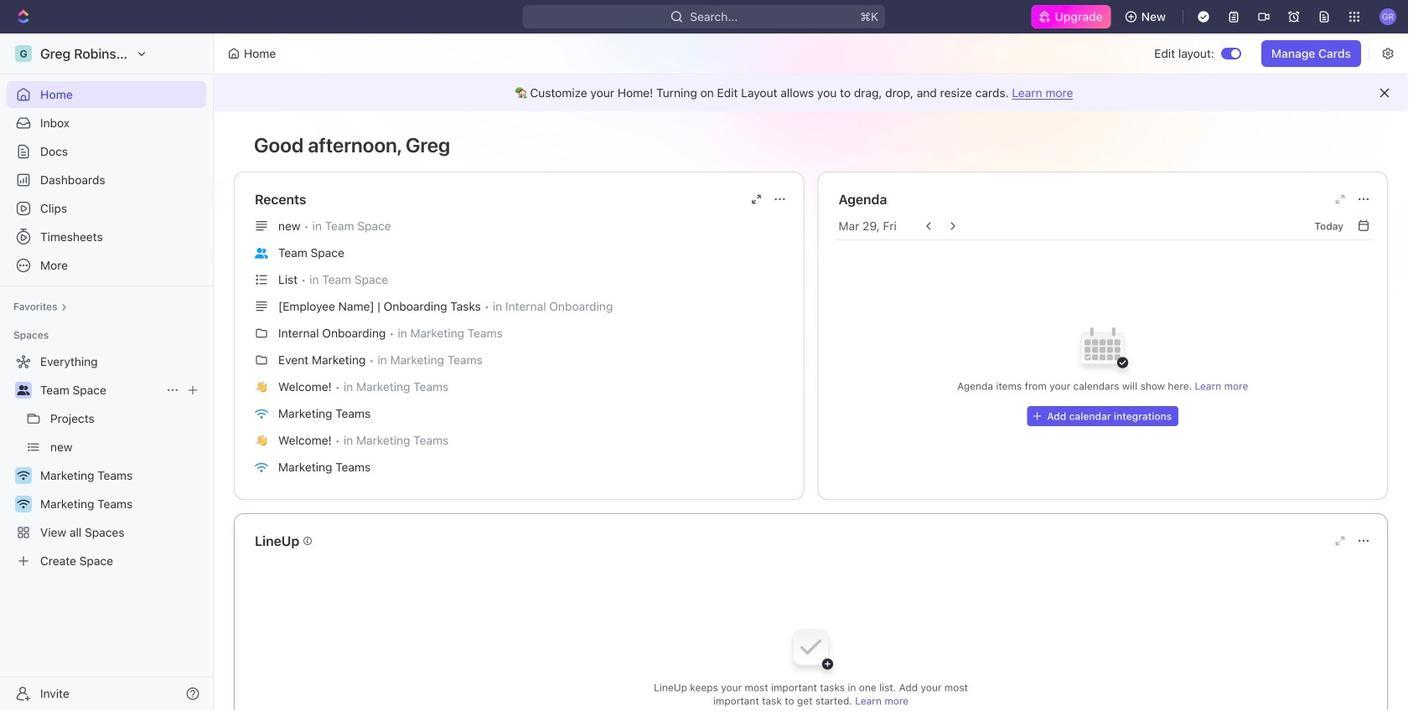 Task type: locate. For each thing, give the bounding box(es) containing it.
greg robinson's workspace, , element
[[15, 45, 32, 62]]

alert
[[214, 75, 1408, 111]]

2 wifi image from the top
[[17, 500, 30, 510]]

tree
[[7, 349, 206, 575]]

wifi image
[[17, 471, 30, 481], [17, 500, 30, 510]]

0 vertical spatial wifi image
[[17, 471, 30, 481]]

sidebar navigation
[[0, 34, 217, 711]]

1 wifi image from the top
[[17, 471, 30, 481]]

1 vertical spatial wifi image
[[17, 500, 30, 510]]

tree inside sidebar 'navigation'
[[7, 349, 206, 575]]



Task type: describe. For each thing, give the bounding box(es) containing it.
user group image
[[17, 386, 30, 396]]



Task type: vqa. For each thing, say whether or not it's contained in the screenshot.
Notifications link
no



